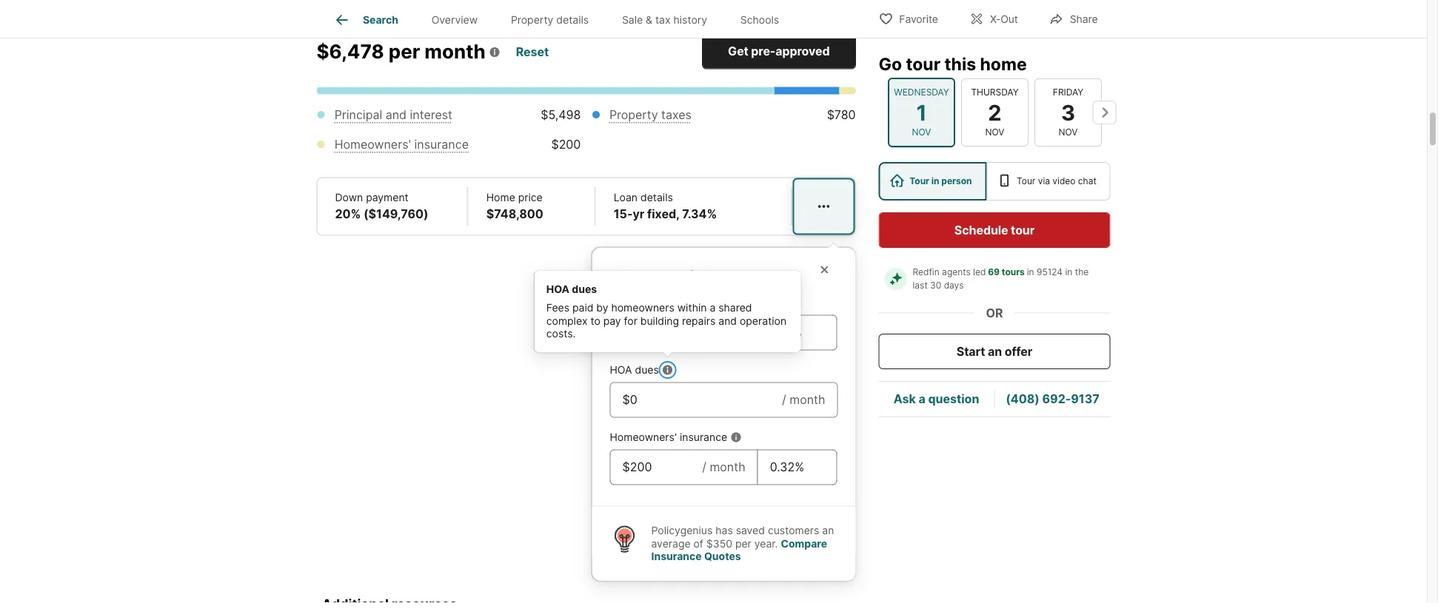Task type: describe. For each thing, give the bounding box(es) containing it.
9137
[[1071, 392, 1099, 406]]

thursday 2 nov
[[971, 87, 1018, 138]]

(408) 692-9137
[[1006, 392, 1099, 406]]

$780
[[827, 108, 856, 123]]

last
[[913, 280, 928, 291]]

advanced options
[[610, 269, 715, 283]]

tour for go
[[906, 53, 940, 74]]

hoa for hoa dues fees paid by homeowners within a shared complex to pay for building repairs and operation costs.
[[546, 283, 569, 296]]

go
[[879, 53, 902, 74]]

or
[[986, 306, 1003, 320]]

reset button
[[515, 39, 549, 66]]

down
[[335, 192, 363, 204]]

loan
[[614, 192, 638, 204]]

offer
[[1005, 344, 1032, 359]]

reset
[[516, 45, 549, 60]]

taxes inside tooltip
[[655, 297, 682, 310]]

quotes
[[704, 551, 741, 564]]

nov for 2
[[985, 127, 1004, 138]]

tour in person option
[[879, 162, 987, 201]]

go tour this home
[[879, 53, 1027, 74]]

overview tab
[[415, 2, 494, 38]]

history
[[673, 14, 707, 26]]

overview
[[431, 14, 478, 26]]

building
[[640, 315, 679, 328]]

get pre-approved
[[728, 44, 830, 59]]

property taxes inside tooltip
[[610, 297, 682, 310]]

0 horizontal spatial homeowners'
[[334, 138, 411, 152]]

tour for tour via video chat
[[1017, 176, 1035, 187]]

/ for property taxes
[[714, 326, 718, 340]]

tour for schedule
[[1011, 223, 1035, 237]]

compare insurance quotes
[[651, 538, 827, 564]]

homeowners
[[611, 302, 674, 315]]

share
[[1070, 13, 1098, 26]]

$6,478
[[317, 40, 384, 63]]

a inside the hoa dues fees paid by homeowners within a shared complex to pay for building repairs and operation costs.
[[710, 302, 716, 315]]

x-out
[[990, 13, 1018, 26]]

pay
[[603, 315, 621, 328]]

tour in person
[[910, 176, 972, 187]]

$6,478 per month
[[317, 40, 486, 63]]

start an offer button
[[879, 334, 1110, 370]]

agents
[[942, 267, 971, 278]]

property for 'property taxes' link
[[609, 108, 658, 123]]

15-
[[614, 207, 633, 222]]

approved
[[775, 44, 830, 59]]

1 horizontal spatial in
[[1027, 267, 1034, 278]]

chat
[[1078, 176, 1097, 187]]

1
[[916, 99, 926, 125]]

price
[[518, 192, 543, 204]]

30
[[930, 280, 941, 291]]

costs.
[[546, 328, 576, 341]]

0 vertical spatial and
[[386, 108, 407, 123]]

schools tab
[[724, 2, 796, 38]]

has
[[715, 525, 733, 538]]

0 vertical spatial property taxes
[[609, 108, 692, 123]]

0 horizontal spatial insurance
[[414, 138, 469, 152]]

7.34%
[[682, 207, 717, 222]]

and inside the hoa dues fees paid by homeowners within a shared complex to pay for building repairs and operation costs.
[[718, 315, 737, 328]]

friday
[[1053, 87, 1083, 98]]

tour via video chat option
[[987, 162, 1110, 201]]

2 vertical spatial property
[[610, 297, 652, 310]]

tour via video chat
[[1017, 176, 1097, 187]]

property for 'property details' "tab"
[[511, 14, 553, 26]]

month for hoa dues
[[790, 393, 825, 408]]

list box containing tour in person
[[879, 162, 1110, 201]]

to
[[590, 315, 600, 328]]

hoa dues fees paid by homeowners within a shared complex to pay for building repairs and operation costs.
[[546, 283, 786, 341]]

complex
[[546, 315, 588, 328]]

home
[[486, 192, 515, 204]]

schedule
[[954, 223, 1008, 237]]

payment
[[366, 192, 409, 204]]

0 vertical spatial homeowners' insurance
[[334, 138, 469, 152]]

led
[[973, 267, 986, 278]]

options
[[671, 269, 715, 283]]

per inside "policygenius has saved customers an average of $350 per year."
[[735, 538, 751, 551]]

for
[[624, 315, 637, 328]]

principal
[[334, 108, 382, 123]]

the
[[1075, 267, 1089, 278]]

details for loan details 15-yr fixed, 7.34%
[[641, 192, 673, 204]]

nov for 1
[[912, 127, 931, 138]]

of
[[693, 538, 703, 551]]

an inside "policygenius has saved customers an average of $350 per year."
[[822, 525, 834, 538]]

sale & tax history tab
[[605, 2, 724, 38]]

compare insurance quotes link
[[651, 538, 827, 564]]

advanced
[[610, 269, 668, 283]]

schools
[[740, 14, 779, 26]]

/ for homeowners' insurance
[[702, 461, 706, 475]]

x-out button
[[957, 3, 1031, 34]]

sale
[[622, 14, 643, 26]]

none text field inside tooltip
[[622, 392, 770, 410]]

/ month for hoa dues
[[782, 393, 825, 408]]

property taxes link
[[609, 108, 692, 123]]

policygenius
[[651, 525, 713, 538]]

days
[[944, 280, 964, 291]]

insurance inside tooltip
[[680, 432, 727, 444]]

20%
[[335, 207, 361, 222]]

customers
[[768, 525, 819, 538]]

home
[[980, 53, 1027, 74]]

95124
[[1037, 267, 1063, 278]]

in inside option
[[931, 176, 939, 187]]

692-
[[1042, 392, 1071, 406]]

year.
[[754, 538, 778, 551]]

this
[[944, 53, 976, 74]]

hoa for hoa dues
[[610, 364, 632, 377]]



Task type: locate. For each thing, give the bounding box(es) containing it.
0 vertical spatial property
[[511, 14, 553, 26]]

1 vertical spatial / month
[[702, 461, 745, 475]]

0 horizontal spatial and
[[386, 108, 407, 123]]

homeowners' down principal
[[334, 138, 411, 152]]

1 horizontal spatial an
[[988, 344, 1002, 359]]

1 vertical spatial homeowners' insurance
[[610, 432, 727, 444]]

operation
[[740, 315, 786, 328]]

property inside 'property details' "tab"
[[511, 14, 553, 26]]

details left sale
[[556, 14, 589, 26]]

property taxes
[[609, 108, 692, 123], [610, 297, 682, 310]]

within
[[677, 302, 707, 315]]

favorite
[[899, 13, 938, 26]]

None text field
[[622, 324, 702, 342], [770, 324, 825, 342], [622, 459, 690, 477], [770, 459, 825, 477], [622, 324, 702, 342], [770, 324, 825, 342], [622, 459, 690, 477], [770, 459, 825, 477]]

0 vertical spatial / month
[[782, 393, 825, 408]]

0 horizontal spatial per
[[389, 40, 420, 63]]

1 vertical spatial tour
[[1011, 223, 1035, 237]]

0 horizontal spatial homeowners' insurance
[[334, 138, 469, 152]]

nov down 3
[[1058, 127, 1077, 138]]

1 horizontal spatial details
[[641, 192, 673, 204]]

0 horizontal spatial tour
[[906, 53, 940, 74]]

start an offer
[[957, 344, 1032, 359]]

taxes
[[661, 108, 692, 123], [655, 297, 682, 310]]

per
[[389, 40, 420, 63], [735, 538, 751, 551]]

0 horizontal spatial hoa
[[546, 283, 569, 296]]

0 vertical spatial hoa
[[546, 283, 569, 296]]

property up for
[[610, 297, 652, 310]]

dues for hoa dues
[[635, 364, 659, 377]]

month
[[425, 40, 486, 63], [790, 393, 825, 408], [710, 461, 745, 475]]

hoa
[[546, 283, 569, 296], [610, 364, 632, 377]]

in left person
[[931, 176, 939, 187]]

a
[[710, 302, 716, 315], [919, 392, 925, 406]]

1 vertical spatial property taxes
[[610, 297, 682, 310]]

2 horizontal spatial nov
[[1058, 127, 1077, 138]]

yr
[[633, 207, 644, 222]]

0 vertical spatial details
[[556, 14, 589, 26]]

in inside in the last 30 days
[[1065, 267, 1072, 278]]

homeowners' insurance
[[334, 138, 469, 152], [610, 432, 727, 444]]

tour inside option
[[1017, 176, 1035, 187]]

/ month for homeowners' insurance
[[702, 461, 745, 475]]

1 horizontal spatial insurance
[[680, 432, 727, 444]]

principal and interest
[[334, 108, 452, 123]]

loan details 15-yr fixed, 7.34%
[[614, 192, 717, 222]]

1 vertical spatial dues
[[635, 364, 659, 377]]

insurance
[[414, 138, 469, 152], [680, 432, 727, 444]]

1 vertical spatial a
[[919, 392, 925, 406]]

1 vertical spatial hoa
[[610, 364, 632, 377]]

get
[[728, 44, 748, 59]]

an up compare
[[822, 525, 834, 538]]

lightbulb icon element
[[610, 525, 651, 564]]

3 nov from the left
[[1058, 127, 1077, 138]]

0 horizontal spatial dues
[[572, 283, 597, 296]]

a right ask
[[919, 392, 925, 406]]

list box
[[879, 162, 1110, 201]]

and down shared
[[718, 315, 737, 328]]

in
[[931, 176, 939, 187], [1027, 267, 1034, 278], [1065, 267, 1072, 278]]

via
[[1038, 176, 1050, 187]]

dues
[[572, 283, 597, 296], [635, 364, 659, 377]]

1 vertical spatial taxes
[[655, 297, 682, 310]]

2 horizontal spatial in
[[1065, 267, 1072, 278]]

favorite button
[[866, 3, 951, 34]]

video
[[1053, 176, 1076, 187]]

0 vertical spatial /
[[714, 326, 718, 340]]

tab list
[[317, 0, 808, 38]]

tour inside option
[[910, 176, 929, 187]]

hoa down pay
[[610, 364, 632, 377]]

down payment 20% ($149,760)
[[335, 192, 428, 222]]

(408) 692-9137 link
[[1006, 392, 1099, 406]]

saved
[[736, 525, 765, 538]]

repairs
[[682, 315, 716, 328]]

2
[[988, 99, 1001, 125]]

nov inside thursday 2 nov
[[985, 127, 1004, 138]]

0 vertical spatial dues
[[572, 283, 597, 296]]

0 horizontal spatial /
[[702, 461, 706, 475]]

tour left via
[[1017, 176, 1035, 187]]

0 vertical spatial per
[[389, 40, 420, 63]]

redfin
[[913, 267, 940, 278]]

1 horizontal spatial tour
[[1017, 176, 1035, 187]]

tour for tour in person
[[910, 176, 929, 187]]

tours
[[1002, 267, 1025, 278]]

tooltip containing advanced options
[[534, 236, 1131, 582]]

1 horizontal spatial a
[[919, 392, 925, 406]]

in right tours
[[1027, 267, 1034, 278]]

1 horizontal spatial homeowners'
[[610, 432, 677, 444]]

/ month
[[782, 393, 825, 408], [702, 461, 745, 475]]

nov down 2
[[985, 127, 1004, 138]]

hoa inside the hoa dues fees paid by homeowners within a shared complex to pay for building repairs and operation costs.
[[546, 283, 569, 296]]

homeowners' insurance inside tooltip
[[610, 432, 727, 444]]

nov for 3
[[1058, 127, 1077, 138]]

next image
[[1093, 101, 1116, 124]]

dues up paid
[[572, 283, 597, 296]]

1 vertical spatial and
[[718, 315, 737, 328]]

nov inside wednesday 1 nov
[[912, 127, 931, 138]]

0 vertical spatial an
[[988, 344, 1002, 359]]

shared
[[718, 302, 752, 315]]

in left the
[[1065, 267, 1072, 278]]

2 horizontal spatial month
[[790, 393, 825, 408]]

None text field
[[622, 392, 770, 410]]

details inside loan details 15-yr fixed, 7.34%
[[641, 192, 673, 204]]

$5,498
[[541, 108, 581, 123]]

schedule tour
[[954, 223, 1035, 237]]

2 vertical spatial month
[[710, 461, 745, 475]]

0 horizontal spatial tour
[[910, 176, 929, 187]]

0 vertical spatial tour
[[906, 53, 940, 74]]

1 vertical spatial insurance
[[680, 432, 727, 444]]

details
[[556, 14, 589, 26], [641, 192, 673, 204]]

tour up "wednesday"
[[906, 53, 940, 74]]

0 vertical spatial month
[[425, 40, 486, 63]]

1 horizontal spatial dues
[[635, 364, 659, 377]]

an inside button
[[988, 344, 1002, 359]]

dues for hoa dues fees paid by homeowners within a shared complex to pay for building repairs and operation costs.
[[572, 283, 597, 296]]

tour right schedule
[[1011, 223, 1035, 237]]

0 horizontal spatial an
[[822, 525, 834, 538]]

1 vertical spatial details
[[641, 192, 673, 204]]

person
[[941, 176, 972, 187]]

share button
[[1037, 3, 1110, 34]]

property up reset
[[511, 14, 553, 26]]

lightbulb icon image
[[610, 525, 639, 555]]

/ for hoa dues
[[782, 393, 786, 408]]

None button
[[887, 78, 955, 147], [961, 78, 1028, 147], [1034, 78, 1102, 147], [887, 78, 955, 147], [961, 78, 1028, 147], [1034, 78, 1102, 147]]

property details tab
[[494, 2, 605, 38]]

1 nov from the left
[[912, 127, 931, 138]]

1 horizontal spatial /
[[714, 326, 718, 340]]

per down 'saved'
[[735, 538, 751, 551]]

interest
[[410, 108, 452, 123]]

0 vertical spatial a
[[710, 302, 716, 315]]

search
[[363, 14, 398, 26]]

details up fixed,
[[641, 192, 673, 204]]

redfin agents led 69 tours in 95124
[[913, 267, 1063, 278]]

1 horizontal spatial homeowners' insurance
[[610, 432, 727, 444]]

details inside "tab"
[[556, 14, 589, 26]]

1 horizontal spatial / month
[[782, 393, 825, 408]]

schedule tour button
[[879, 213, 1110, 248]]

an left offer
[[988, 344, 1002, 359]]

$748,800
[[486, 207, 543, 222]]

property details
[[511, 14, 589, 26]]

1 horizontal spatial month
[[710, 461, 745, 475]]

tooltip
[[534, 236, 1131, 582]]

1 horizontal spatial nov
[[985, 127, 1004, 138]]

1 horizontal spatial per
[[735, 538, 751, 551]]

1 horizontal spatial and
[[718, 315, 737, 328]]

2 vertical spatial /
[[702, 461, 706, 475]]

thursday
[[971, 87, 1018, 98]]

tour
[[910, 176, 929, 187], [1017, 176, 1035, 187]]

tour left person
[[910, 176, 929, 187]]

ask a question link
[[894, 392, 979, 406]]

1 vertical spatial an
[[822, 525, 834, 538]]

tab list containing search
[[317, 0, 808, 38]]

&
[[646, 14, 652, 26]]

nov
[[912, 127, 931, 138], [985, 127, 1004, 138], [1058, 127, 1077, 138]]

0 horizontal spatial / month
[[702, 461, 745, 475]]

ask a question
[[894, 392, 979, 406]]

hoa up fees
[[546, 283, 569, 296]]

1 tour from the left
[[910, 176, 929, 187]]

dues inside the hoa dues fees paid by homeowners within a shared complex to pay for building repairs and operation costs.
[[572, 283, 597, 296]]

0 horizontal spatial month
[[425, 40, 486, 63]]

a up repairs
[[710, 302, 716, 315]]

1 vertical spatial month
[[790, 393, 825, 408]]

1 horizontal spatial hoa
[[610, 364, 632, 377]]

0 vertical spatial taxes
[[661, 108, 692, 123]]

sale & tax history
[[622, 14, 707, 26]]

0 horizontal spatial in
[[931, 176, 939, 187]]

homeowners' down the hoa dues at the left of the page
[[610, 432, 677, 444]]

insurance
[[651, 551, 702, 564]]

(408)
[[1006, 392, 1040, 406]]

policygenius has saved customers an average of $350 per year.
[[651, 525, 834, 551]]

1 vertical spatial /
[[782, 393, 786, 408]]

question
[[928, 392, 979, 406]]

1 horizontal spatial tour
[[1011, 223, 1035, 237]]

wednesday
[[894, 87, 949, 98]]

property right the $5,498
[[609, 108, 658, 123]]

0 vertical spatial insurance
[[414, 138, 469, 152]]

0 horizontal spatial a
[[710, 302, 716, 315]]

($149,760)
[[364, 207, 428, 222]]

home price $748,800
[[486, 192, 543, 222]]

get pre-approved button
[[702, 34, 856, 70]]

0 horizontal spatial details
[[556, 14, 589, 26]]

search link
[[333, 11, 398, 29]]

month for homeowners' insurance
[[710, 461, 745, 475]]

pre-
[[751, 44, 776, 59]]

$200
[[551, 138, 581, 152]]

nov inside friday 3 nov
[[1058, 127, 1077, 138]]

1 vertical spatial homeowners'
[[610, 432, 677, 444]]

start
[[957, 344, 985, 359]]

in the last 30 days
[[913, 267, 1091, 291]]

per down search
[[389, 40, 420, 63]]

compare
[[781, 538, 827, 551]]

tour inside button
[[1011, 223, 1035, 237]]

details for property details
[[556, 14, 589, 26]]

2 tour from the left
[[1017, 176, 1035, 187]]

and up homeowners' insurance link
[[386, 108, 407, 123]]

out
[[1001, 13, 1018, 26]]

69
[[988, 267, 1000, 278]]

2 horizontal spatial /
[[782, 393, 786, 408]]

/ year
[[714, 326, 745, 340]]

1 vertical spatial property
[[609, 108, 658, 123]]

nov down 1
[[912, 127, 931, 138]]

2 nov from the left
[[985, 127, 1004, 138]]

wednesday 1 nov
[[894, 87, 949, 138]]

dues down building
[[635, 364, 659, 377]]

0 vertical spatial homeowners'
[[334, 138, 411, 152]]

homeowners' insurance link
[[334, 138, 469, 152]]

0 horizontal spatial nov
[[912, 127, 931, 138]]

average
[[651, 538, 691, 551]]

1 vertical spatial per
[[735, 538, 751, 551]]

hoa dues
[[610, 364, 659, 377]]

/
[[714, 326, 718, 340], [782, 393, 786, 408], [702, 461, 706, 475]]

year
[[721, 326, 745, 340]]



Task type: vqa. For each thing, say whether or not it's contained in the screenshot.
Details inside LOAN DETAILS 15-YR FIXED, 7.34%
yes



